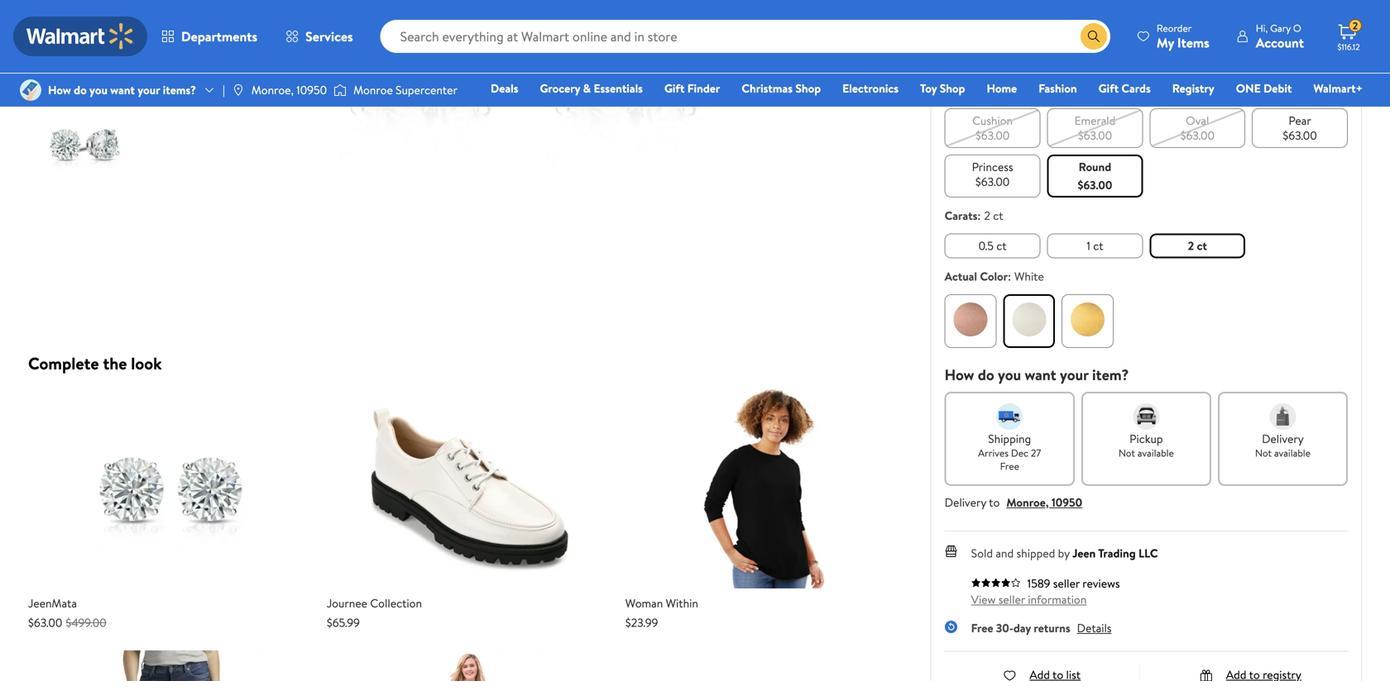 Task type: vqa. For each thing, say whether or not it's contained in the screenshot.
the leftmost 2
yes



Task type: describe. For each thing, give the bounding box(es) containing it.
my
[[1157, 34, 1174, 52]]

christmas shop link
[[734, 79, 829, 97]]

list containing jeenmata
[[22, 387, 918, 682]]

shop for toy shop
[[940, 80, 965, 96]]

shipping
[[988, 431, 1031, 447]]

within
[[666, 596, 698, 612]]

intent image for delivery image
[[1270, 404, 1296, 430]]

reviews
[[1083, 576, 1120, 592]]

available for pickup
[[1138, 446, 1174, 460]]

registry
[[1172, 80, 1215, 96]]

princess $63.00
[[972, 159, 1013, 190]]

toy shop
[[920, 80, 965, 96]]

0 horizontal spatial monroe,
[[251, 82, 294, 98]]

trading
[[1098, 546, 1136, 562]]

gift cards link
[[1091, 79, 1158, 97]]

monroe, 10950 button
[[1007, 495, 1083, 511]]

carats list
[[942, 230, 1351, 262]]

monroe, 10950
[[251, 82, 327, 98]]

$63.00 for cushion
[[976, 127, 1010, 143]]

fashion link
[[1031, 79, 1085, 97]]

do for how do you want your item?
[[978, 365, 995, 385]]

your for items?
[[138, 82, 160, 98]]

want for items?
[[110, 82, 135, 98]]

carats
[[945, 208, 978, 224]]

essentials
[[594, 80, 643, 96]]

how for how do you want your item?
[[945, 365, 974, 385]]

one debit
[[1236, 80, 1292, 96]]

image of item 0 image
[[28, 387, 314, 589]]

fashion
[[1039, 80, 1077, 96]]

$23.99
[[625, 615, 658, 631]]

0 horizontal spatial round
[[982, 82, 1015, 98]]

ct for 0.5
[[997, 238, 1007, 254]]

1589 seller reviews
[[1028, 576, 1120, 592]]

Walmart Site-Wide search field
[[380, 20, 1111, 53]]

27
[[1031, 446, 1041, 460]]

&
[[583, 80, 591, 96]]

how do you want your item?
[[945, 365, 1129, 385]]

shop for christmas shop
[[796, 80, 821, 96]]

o
[[1293, 21, 1302, 35]]

round inside round $63.00
[[1079, 159, 1112, 175]]

$63.00 for princess
[[976, 174, 1010, 190]]

jeenmata $63.00 $499.00
[[28, 596, 107, 631]]

hi, gary o account
[[1256, 21, 1304, 52]]

not for delivery
[[1255, 446, 1272, 460]]

ct for 1
[[1093, 238, 1104, 254]]

2 ct button
[[1150, 234, 1246, 258]]

departments button
[[147, 17, 272, 56]]

actual
[[945, 268, 977, 284]]

image of item 1 image
[[28, 651, 314, 682]]

$63.00 for jeenmata
[[28, 615, 62, 631]]

free inside 'shipping arrives dec 27 free'
[[1000, 460, 1020, 474]]

white
[[1015, 268, 1044, 284]]

llc
[[1139, 546, 1158, 562]]

princess
[[972, 159, 1013, 175]]

reorder
[[1157, 21, 1192, 35]]

image of item 2 image
[[327, 387, 612, 589]]

electronics link
[[835, 79, 906, 97]]

woman
[[625, 596, 663, 612]]

one debit link
[[1229, 79, 1300, 97]]

walmart+
[[1314, 80, 1363, 96]]

seller for view
[[999, 592, 1025, 608]]

1 vertical spatial monroe,
[[1007, 495, 1049, 511]]

1 vertical spatial free
[[971, 620, 994, 637]]

gift finder link
[[657, 79, 728, 97]]

0 horizontal spatial :
[[978, 208, 981, 224]]

view seller information
[[971, 592, 1087, 608]]

jeenmata
[[28, 596, 77, 612]]

emerald
[[1075, 112, 1116, 128]]

shape
[[945, 82, 976, 98]]

deals link
[[483, 79, 526, 97]]

0.5 ct button
[[945, 234, 1041, 258]]

you for how do you want your items?
[[89, 82, 108, 98]]

view
[[971, 592, 996, 608]]

journee collection $65.99
[[327, 596, 422, 631]]

details
[[1077, 620, 1112, 637]]

information
[[1028, 592, 1087, 608]]

services button
[[272, 17, 367, 56]]

walmart+ link
[[1306, 79, 1371, 97]]

not for pickup
[[1119, 446, 1135, 460]]

available for delivery
[[1274, 446, 1311, 460]]

actual color : white
[[945, 268, 1044, 284]]

by
[[1058, 546, 1070, 562]]

shipping arrives dec 27 free
[[978, 431, 1041, 474]]

monroe
[[353, 82, 393, 98]]

electronics
[[843, 80, 899, 96]]

christmas
[[742, 80, 793, 96]]

seller for 1589
[[1053, 576, 1080, 592]]

and
[[996, 546, 1014, 562]]

 image for monroe supercenter
[[334, 82, 347, 98]]

cushion $63.00
[[973, 112, 1013, 143]]

day
[[1014, 620, 1031, 637]]

monroe supercenter
[[353, 82, 458, 98]]

color
[[980, 268, 1008, 284]]

emerald $63.00
[[1075, 112, 1116, 143]]

Search search field
[[380, 20, 1111, 53]]

list item containing woman within
[[625, 387, 911, 631]]

pear $63.00
[[1283, 112, 1317, 143]]

items?
[[163, 82, 196, 98]]

registry link
[[1165, 79, 1222, 97]]

shape round
[[945, 82, 1015, 98]]

returns
[[1034, 620, 1071, 637]]

$63.00 for emerald
[[1078, 127, 1112, 143]]

search icon image
[[1087, 30, 1101, 43]]



Task type: locate. For each thing, give the bounding box(es) containing it.
1 ct
[[1087, 238, 1104, 254]]

1589
[[1028, 576, 1051, 592]]

hi,
[[1256, 21, 1268, 35]]

1 shop from the left
[[796, 80, 821, 96]]

2 horizontal spatial list item
[[625, 387, 911, 631]]

actual color list
[[942, 291, 1351, 352]]

list
[[22, 387, 918, 682]]

$63.00 inside cushion $63.00
[[976, 127, 1010, 143]]

how
[[48, 82, 71, 98], [945, 365, 974, 385]]

toy shop link
[[913, 79, 973, 97]]

finder
[[688, 80, 720, 96]]

oval
[[1186, 112, 1209, 128]]

1 horizontal spatial round
[[1079, 159, 1112, 175]]

grocery & essentials
[[540, 80, 643, 96]]

1 available from the left
[[1138, 446, 1174, 460]]

1 vertical spatial delivery
[[945, 495, 987, 511]]

$63.00 for round
[[1078, 177, 1113, 193]]

0 horizontal spatial 2
[[984, 208, 991, 224]]

$63.00 for oval
[[1181, 127, 1215, 143]]

0 vertical spatial :
[[978, 208, 981, 224]]

1 horizontal spatial seller
[[1053, 576, 1080, 592]]

how do you want your items?
[[48, 82, 196, 98]]

how for how do you want your items?
[[48, 82, 71, 98]]

: left white
[[1008, 268, 1011, 284]]

journee
[[327, 596, 367, 612]]

free 30-day returns details
[[971, 620, 1112, 637]]

0 horizontal spatial list item
[[28, 387, 314, 631]]

1 horizontal spatial free
[[1000, 460, 1020, 474]]

2 shop from the left
[[940, 80, 965, 96]]

$63.00 down jeenmata
[[28, 615, 62, 631]]

the
[[103, 352, 127, 375]]

want left items?
[[110, 82, 135, 98]]

$63.00 inside emerald $63.00
[[1078, 127, 1112, 143]]

you up intent image for shipping
[[998, 365, 1021, 385]]

reorder my items
[[1157, 21, 1210, 52]]

home
[[987, 80, 1017, 96]]

1 horizontal spatial do
[[978, 365, 995, 385]]

1 horizontal spatial you
[[998, 365, 1021, 385]]

1 horizontal spatial gift
[[1099, 80, 1119, 96]]

departments
[[181, 27, 257, 46]]

2 for 2 ct
[[1188, 238, 1194, 254]]

round $63.00
[[1078, 159, 1113, 193]]

0 vertical spatial do
[[74, 82, 87, 98]]

your for item?
[[1060, 365, 1089, 385]]

1 vertical spatial your
[[1060, 365, 1089, 385]]

0 horizontal spatial not
[[1119, 446, 1135, 460]]

0 horizontal spatial want
[[110, 82, 135, 98]]

free down the shipping
[[1000, 460, 1020, 474]]

0 horizontal spatial  image
[[20, 79, 41, 101]]

10950 down the services 'popup button' in the left of the page
[[296, 82, 327, 98]]

seller
[[1053, 576, 1080, 592], [999, 592, 1025, 608]]

$63.00 down registry
[[1181, 127, 1215, 143]]

$63.00 down emerald $63.00 on the top right of the page
[[1078, 177, 1113, 193]]

: up 0.5 on the right of the page
[[978, 208, 981, 224]]

0 horizontal spatial free
[[971, 620, 994, 637]]

view seller information link
[[971, 592, 1087, 608]]

0 vertical spatial how
[[48, 82, 71, 98]]

2 inside button
[[1188, 238, 1194, 254]]

2 vertical spatial 2
[[1188, 238, 1194, 254]]

1 horizontal spatial  image
[[334, 82, 347, 98]]

available inside the delivery not available
[[1274, 446, 1311, 460]]

pickup not available
[[1119, 431, 1174, 460]]

1 horizontal spatial 2
[[1188, 238, 1194, 254]]

1 gift from the left
[[665, 80, 685, 96]]

not down intent image for delivery
[[1255, 446, 1272, 460]]

0 vertical spatial round
[[982, 82, 1015, 98]]

0 horizontal spatial do
[[74, 82, 87, 98]]

gift left finder
[[665, 80, 685, 96]]

deals
[[491, 80, 518, 96]]

gift finder
[[665, 80, 720, 96]]

 image
[[232, 84, 245, 97]]

you
[[89, 82, 108, 98], [998, 365, 1021, 385]]

30-
[[996, 620, 1014, 637]]

seller down 3.8741 stars out of 5, based on 1589 seller reviews element
[[999, 592, 1025, 608]]

want left item?
[[1025, 365, 1057, 385]]

1 horizontal spatial not
[[1255, 446, 1272, 460]]

1 vertical spatial 10950
[[1052, 495, 1083, 511]]

seller right 1589
[[1053, 576, 1080, 592]]

2 list item from the left
[[327, 387, 612, 631]]

$63.00 for pear
[[1283, 127, 1317, 143]]

0 vertical spatial your
[[138, 82, 160, 98]]

shop
[[796, 80, 821, 96], [940, 80, 965, 96]]

0 vertical spatial you
[[89, 82, 108, 98]]

|
[[223, 82, 225, 98]]

$63.00 down debit
[[1283, 127, 1317, 143]]

gift for gift cards
[[1099, 80, 1119, 96]]

0 horizontal spatial seller
[[999, 592, 1025, 608]]

shop right toy
[[940, 80, 965, 96]]

services
[[305, 27, 353, 46]]

list item
[[28, 387, 314, 631], [327, 387, 612, 631], [625, 387, 911, 631]]

delivery for not
[[1262, 431, 1304, 447]]

1 horizontal spatial want
[[1025, 365, 1057, 385]]

jeen
[[1073, 546, 1096, 562]]

you down walmart image
[[89, 82, 108, 98]]

round down emerald $63.00 on the top right of the page
[[1079, 159, 1112, 175]]

0 horizontal spatial 10950
[[296, 82, 327, 98]]

0 vertical spatial delivery
[[1262, 431, 1304, 447]]

available down intent image for delivery
[[1274, 446, 1311, 460]]

not inside pickup not available
[[1119, 446, 1135, 460]]

do down walmart image
[[74, 82, 87, 98]]

list item containing journee collection
[[327, 387, 612, 631]]

3 list item from the left
[[625, 387, 911, 631]]

$63.00 inside princess $63.00
[[976, 174, 1010, 190]]

monroe, right to
[[1007, 495, 1049, 511]]

up to sixty percent off deals. shop now. image
[[945, 35, 1348, 72]]

2 carat round moissanite adult stud earrings in 18k white gold over silver, female - image 3 of 4 image
[[36, 0, 133, 85]]

monroe, right |
[[251, 82, 294, 98]]

list item for image of item 3
[[327, 387, 612, 631]]

0 vertical spatial monroe,
[[251, 82, 294, 98]]

1 horizontal spatial delivery
[[1262, 431, 1304, 447]]

supercenter
[[396, 82, 458, 98]]

cushion
[[973, 112, 1013, 128]]

gift
[[665, 80, 685, 96], [1099, 80, 1119, 96]]

2 ct
[[1188, 238, 1207, 254]]

intent image for pickup image
[[1133, 404, 1160, 430]]

ct
[[993, 208, 1003, 224], [997, 238, 1007, 254], [1093, 238, 1104, 254], [1197, 238, 1207, 254]]

available inside pickup not available
[[1138, 446, 1174, 460]]

0 horizontal spatial gift
[[665, 80, 685, 96]]

1 horizontal spatial :
[[1008, 268, 1011, 284]]

0 horizontal spatial how
[[48, 82, 71, 98]]

gary
[[1271, 21, 1291, 35]]

list item containing jeenmata
[[28, 387, 314, 631]]

delivery for to
[[945, 495, 987, 511]]

sold
[[971, 546, 993, 562]]

available down intent image for pickup
[[1138, 446, 1174, 460]]

2 carat round moissanite adult stud earrings in 18k white gold over silver, female image
[[260, 0, 789, 263]]

$116.12
[[1338, 41, 1360, 53]]

pear
[[1289, 112, 1312, 128]]

toy
[[920, 80, 937, 96]]

2 for 2
[[1353, 19, 1358, 33]]

3.8741 stars out of 5, based on 1589 seller reviews element
[[971, 578, 1021, 588]]

2 not from the left
[[1255, 446, 1272, 460]]

1 horizontal spatial your
[[1060, 365, 1089, 385]]

ct inside button
[[1197, 238, 1207, 254]]

1 vertical spatial want
[[1025, 365, 1057, 385]]

$63.00 up carats : 2 ct
[[976, 174, 1010, 190]]

2
[[1353, 19, 1358, 33], [984, 208, 991, 224], [1188, 238, 1194, 254]]

0.5 ct
[[979, 238, 1007, 254]]

delivery not available
[[1255, 431, 1311, 460]]

not down intent image for pickup
[[1119, 446, 1135, 460]]

image of item 4 image
[[625, 387, 911, 589]]

round up cushion
[[982, 82, 1015, 98]]

$65.99
[[327, 615, 360, 631]]

0 horizontal spatial you
[[89, 82, 108, 98]]

10950 up sold and shipped by jeen trading llc
[[1052, 495, 1083, 511]]

delivery inside the delivery not available
[[1262, 431, 1304, 447]]

dec
[[1011, 446, 1029, 460]]

$63.00 up round $63.00
[[1078, 127, 1112, 143]]

delivery to monroe, 10950
[[945, 495, 1083, 511]]

0 vertical spatial 2
[[1353, 19, 1358, 33]]

pickup
[[1130, 431, 1163, 447]]

0 horizontal spatial delivery
[[945, 495, 987, 511]]

items
[[1178, 34, 1210, 52]]

0 horizontal spatial available
[[1138, 446, 1174, 460]]

0.5
[[979, 238, 994, 254]]

delivery down intent image for delivery
[[1262, 431, 1304, 447]]

your
[[138, 82, 160, 98], [1060, 365, 1089, 385]]

1 horizontal spatial how
[[945, 365, 974, 385]]

$499.00
[[66, 615, 107, 631]]

details button
[[1077, 620, 1112, 637]]

to
[[989, 495, 1000, 511]]

do
[[74, 82, 87, 98], [978, 365, 995, 385]]

christmas shop
[[742, 80, 821, 96]]

ct for 2
[[1197, 238, 1207, 254]]

walmart image
[[26, 23, 134, 50]]

image of item 3 image
[[327, 651, 612, 682]]

 image left monroe
[[334, 82, 347, 98]]

0 horizontal spatial your
[[138, 82, 160, 98]]

want
[[110, 82, 135, 98], [1025, 365, 1057, 385]]

$63.00 inside jeenmata $63.00 $499.00
[[28, 615, 62, 631]]

 image down walmart image
[[20, 79, 41, 101]]

1 horizontal spatial 10950
[[1052, 495, 1083, 511]]

list item for "image of item 1"
[[28, 387, 314, 631]]

one
[[1236, 80, 1261, 96]]

complete the look
[[28, 352, 162, 375]]

2 available from the left
[[1274, 446, 1311, 460]]

shop right 'christmas'
[[796, 80, 821, 96]]

1 vertical spatial do
[[978, 365, 995, 385]]

intent image for shipping image
[[997, 404, 1023, 430]]

complete
[[28, 352, 99, 375]]

0 vertical spatial free
[[1000, 460, 1020, 474]]

sold and shipped by jeen trading llc
[[971, 546, 1158, 562]]

debit
[[1264, 80, 1292, 96]]

2 horizontal spatial 2
[[1353, 19, 1358, 33]]

do up the shipping
[[978, 365, 995, 385]]

 image for how do you want your items?
[[20, 79, 41, 101]]

1
[[1087, 238, 1091, 254]]

your left items?
[[138, 82, 160, 98]]

item?
[[1092, 365, 1129, 385]]

0 vertical spatial 10950
[[296, 82, 327, 98]]

1 list item from the left
[[28, 387, 314, 631]]

2 gift from the left
[[1099, 80, 1119, 96]]

2 carat round moissanite adult stud earrings in 18k white gold over silver, female - image 4 of 4 image
[[36, 95, 133, 192]]

woman within $23.99
[[625, 596, 698, 631]]

1 vertical spatial 2
[[984, 208, 991, 224]]

your left item?
[[1060, 365, 1089, 385]]

delivery left to
[[945, 495, 987, 511]]

$63.00 up princess
[[976, 127, 1010, 143]]

want for item?
[[1025, 365, 1057, 385]]

1 horizontal spatial available
[[1274, 446, 1311, 460]]

1 vertical spatial you
[[998, 365, 1021, 385]]

account
[[1256, 34, 1304, 52]]

cards
[[1122, 80, 1151, 96]]

shape list
[[942, 105, 1351, 201]]

1 vertical spatial how
[[945, 365, 974, 385]]

do for how do you want your items?
[[74, 82, 87, 98]]

you for how do you want your item?
[[998, 365, 1021, 385]]

 image
[[20, 79, 41, 101], [334, 82, 347, 98]]

grocery & essentials link
[[533, 79, 650, 97]]

look
[[131, 352, 162, 375]]

1 horizontal spatial monroe,
[[1007, 495, 1049, 511]]

gift left cards at top right
[[1099, 80, 1119, 96]]

oval $63.00
[[1181, 112, 1215, 143]]

1 vertical spatial :
[[1008, 268, 1011, 284]]

free left 30-
[[971, 620, 994, 637]]

0 horizontal spatial shop
[[796, 80, 821, 96]]

not inside the delivery not available
[[1255, 446, 1272, 460]]

0 vertical spatial want
[[110, 82, 135, 98]]

1 horizontal spatial shop
[[940, 80, 965, 96]]

1 vertical spatial round
[[1079, 159, 1112, 175]]

1 not from the left
[[1119, 446, 1135, 460]]

gift for gift finder
[[665, 80, 685, 96]]

1 horizontal spatial list item
[[327, 387, 612, 631]]



